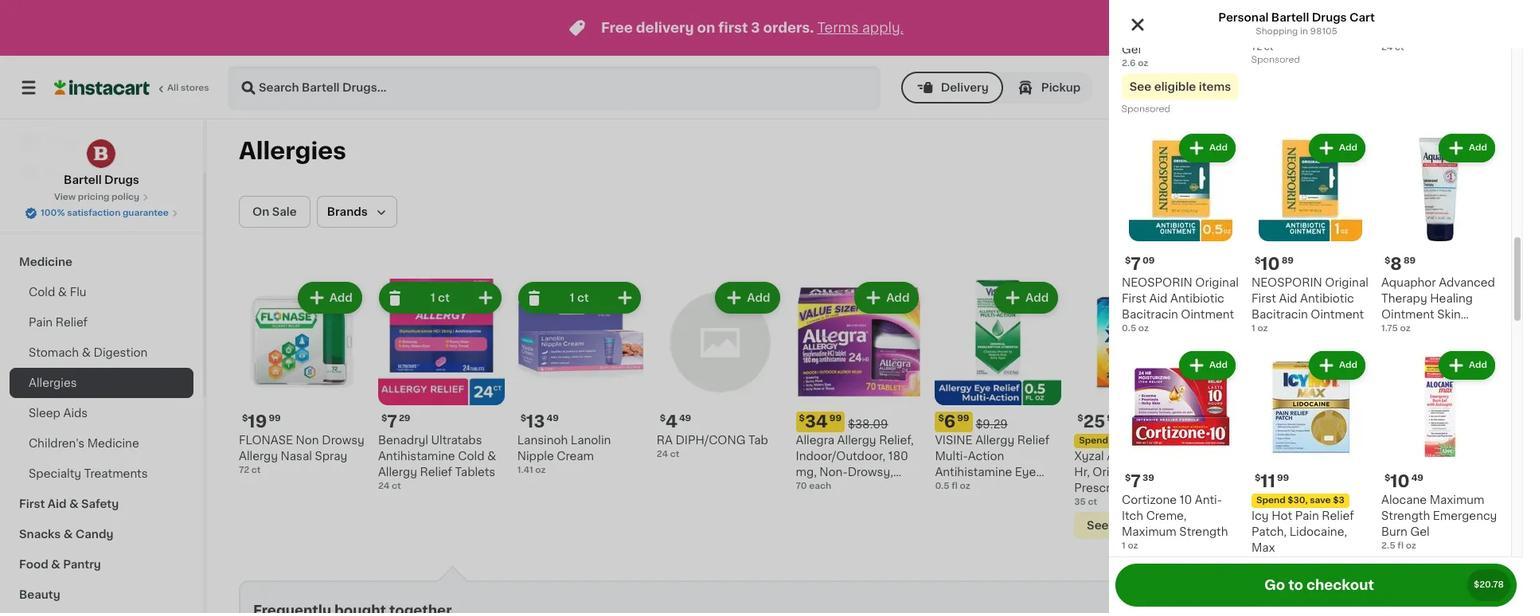 Task type: locate. For each thing, give the bounding box(es) containing it.
beauty
[[19, 589, 60, 601]]

0 horizontal spatial spend $30, save $3
[[1080, 436, 1168, 445]]

2 1 ct from the left
[[570, 292, 589, 304]]

items for 25
[[1157, 520, 1189, 531]]

$3 up the lidocaine, on the right of the page
[[1334, 496, 1345, 505]]

pricing
[[78, 193, 109, 202]]

1 vertical spatial 0.5
[[936, 482, 950, 491]]

protectant
[[1382, 325, 1442, 336]]

maximum up "emergency"
[[1430, 495, 1485, 506]]

24 inside button
[[1382, 43, 1394, 52]]

aid for 7
[[1150, 293, 1168, 304]]

nasal
[[281, 451, 312, 462], [1395, 451, 1427, 462]]

fl down multi-
[[952, 482, 958, 491]]

0 horizontal spatial drowsy
[[322, 435, 365, 446]]

bartell drugs
[[64, 174, 139, 186]]

save
[[1133, 436, 1154, 445], [1273, 436, 1294, 445], [1311, 496, 1332, 505]]

first inside "neosporin original first aid antibiotic bacitracin ointment 1 oz"
[[1252, 293, 1277, 304]]

mg, left 11
[[1237, 483, 1258, 494]]

$ 10 89
[[1255, 256, 1294, 272]]

0 horizontal spatial bartell
[[64, 174, 102, 186]]

first inside neosporin original first aid antibiotic bacitracin ointment 0.5 oz
[[1122, 293, 1147, 304]]

2 horizontal spatial $30,
[[1288, 496, 1309, 505]]

see eligible items for 25
[[1087, 520, 1189, 531]]

1 horizontal spatial see
[[1130, 81, 1152, 92]]

1 horizontal spatial indoor/outdoor,
[[1249, 467, 1339, 478]]

see for 25
[[1087, 520, 1109, 531]]

sponsored badge image
[[1252, 55, 1300, 65], [1122, 105, 1171, 114]]

$ for $ 10 49
[[1385, 474, 1391, 483]]

delivery
[[636, 22, 694, 34]]

aid inside neosporin original first aid antibiotic bacitracin ointment 0.5 oz
[[1150, 293, 1168, 304]]

relief inside 'visine allergy relief multi-action antihistamine eye drops'
[[1018, 435, 1050, 446]]

1 horizontal spatial spend
[[1219, 436, 1248, 445]]

1 horizontal spatial save
[[1273, 436, 1294, 445]]

$30, up 11
[[1250, 436, 1270, 445]]

89 right 8
[[1404, 257, 1416, 265]]

mg,
[[796, 467, 817, 478], [1237, 483, 1258, 494]]

spend down '21'
[[1219, 436, 1248, 445]]

99 for 19
[[269, 414, 281, 423]]

1 horizontal spatial antibiotic
[[1301, 293, 1355, 304]]

1 ct left increment quantity of lansinoh lanolin nipple cream icon
[[570, 292, 589, 304]]

drowsy up "emergency"
[[1437, 435, 1479, 446]]

allergy
[[838, 435, 877, 446], [976, 435, 1015, 446], [239, 451, 278, 462], [1108, 451, 1147, 462], [1256, 451, 1295, 462], [1354, 451, 1393, 462], [378, 467, 417, 478]]

ct inside flonase non drowsy allergy nasal spray 72 ct
[[252, 466, 261, 475]]

1 horizontal spatial 89
[[1404, 257, 1416, 265]]

0 horizontal spatial non
[[296, 435, 319, 446]]

neosporin original first aid antibiotic bacitracin ointment 1 oz
[[1252, 277, 1369, 333]]

0 horizontal spatial 1 ct
[[431, 292, 450, 304]]

& left flu
[[58, 287, 67, 298]]

0 horizontal spatial 49
[[547, 414, 559, 423]]

ct
[[1265, 43, 1274, 52], [1396, 43, 1405, 52], [438, 292, 450, 304], [578, 292, 589, 304], [670, 450, 680, 459], [252, 466, 261, 475], [392, 482, 401, 491], [1089, 498, 1098, 507], [1228, 498, 1237, 507], [1260, 558, 1269, 566]]

fl right 2.5
[[1398, 542, 1404, 550]]

$ for $ 7 29
[[381, 414, 387, 423]]

on sale button
[[239, 196, 311, 228]]

free
[[601, 22, 633, 34]]

1 horizontal spatial nasal
[[1395, 451, 1427, 462]]

allergy up $ 7 39
[[1108, 451, 1147, 462]]

items down the boiron arnicare gel topical pain relief gel 2.6 oz
[[1199, 81, 1232, 92]]

2 horizontal spatial relief,
[[1298, 451, 1332, 462]]

visine
[[936, 435, 973, 446]]

2 horizontal spatial save
[[1311, 496, 1332, 505]]

neosporin inside neosporin original first aid antibiotic bacitracin ointment 0.5 oz
[[1122, 277, 1193, 288]]

1 nasal from the left
[[281, 451, 312, 462]]

emergency
[[1434, 511, 1498, 522]]

1 ct
[[431, 292, 450, 304], [570, 292, 589, 304]]

1 horizontal spatial 98105
[[1311, 27, 1338, 36]]

bacitracin for 7
[[1122, 309, 1179, 320]]

save up the lidocaine, on the right of the page
[[1311, 496, 1332, 505]]

see eligible items for 21
[[1227, 520, 1328, 531]]

eye
[[1016, 467, 1037, 478]]

oz down $ 10 89 at top right
[[1258, 324, 1269, 333]]

drowsy left benadryl
[[322, 435, 365, 446]]

$6.99 original price: $9.29 element
[[936, 412, 1062, 432]]

0 vertical spatial gel
[[1211, 12, 1230, 23]]

relief, inside allegra allergy relief, indoor/outdoor, 180 mg, non-drowsy, tablets, value size
[[880, 435, 914, 446]]

pain up the lidocaine, on the right of the page
[[1296, 511, 1320, 522]]

99 inside $ 19 99
[[269, 414, 281, 423]]

nasal inside flonase non drowsy allergy nasal spray 72 ct
[[281, 451, 312, 462]]

1 neosporin from the left
[[1122, 277, 1193, 288]]

product group containing 13
[[518, 279, 644, 477]]

0.5 inside neosporin original first aid antibiotic bacitracin ointment 0.5 oz
[[1122, 324, 1137, 333]]

0 horizontal spatial antibiotic
[[1171, 293, 1225, 304]]

skin
[[1438, 309, 1462, 320]]

49
[[547, 414, 559, 423], [679, 414, 692, 423], [1412, 474, 1424, 483]]

98105 down the boiron arnicare gel topical pain relief gel 2.6 oz
[[1139, 81, 1176, 93]]

save for 11
[[1311, 496, 1332, 505]]

bacitracin inside neosporin original first aid antibiotic bacitracin ointment 0.5 oz
[[1122, 309, 1179, 320]]

each
[[810, 482, 832, 491]]

product group containing 27
[[1354, 279, 1480, 477]]

allergies up sale
[[239, 139, 346, 163]]

relief, up 39
[[1149, 451, 1184, 462]]

see eligible items button for 25
[[1075, 512, 1201, 539]]

ra
[[657, 435, 673, 446]]

allegra down 34
[[796, 435, 835, 446]]

see eligible items button up "max"
[[1214, 512, 1341, 539]]

1 horizontal spatial items
[[1199, 81, 1232, 92]]

1.75
[[1382, 324, 1399, 333]]

7 left 29
[[387, 413, 397, 430]]

99 inside $ 6 99
[[958, 414, 970, 423]]

$ inside $ 8 89
[[1385, 257, 1391, 265]]

99 inside $ 34 99
[[830, 414, 842, 423]]

0 vertical spatial antihistamine
[[378, 451, 455, 462]]

gel right the burn
[[1411, 527, 1430, 538]]

0 vertical spatial 0.5
[[1122, 324, 1137, 333]]

0 vertical spatial drugs
[[1313, 12, 1348, 23]]

$ inside $ 21 spend $30, save $3 allegra allergy relief, 24 hr, indoor/outdoor, 180 mg, gelcaps 24 ct
[[1217, 414, 1223, 423]]

allergy down benadryl
[[378, 467, 417, 478]]

2 vertical spatial 10
[[1180, 495, 1193, 506]]

$ inside $ 25 99
[[1078, 414, 1084, 423]]

10
[[1261, 256, 1281, 272], [1391, 473, 1411, 490], [1180, 495, 1193, 506]]

99 for 25
[[1107, 414, 1120, 423]]

& right food
[[51, 559, 60, 570]]

allergy down 27
[[1354, 451, 1393, 462]]

aid down 09 at the top of the page
[[1150, 293, 1168, 304]]

antihistamine down benadryl
[[378, 451, 455, 462]]

2 horizontal spatial pain
[[1296, 511, 1320, 522]]

1 ct right remove benadryl ultratabs antihistamine cold & allergy relief tablets icon at the left of the page
[[431, 292, 450, 304]]

0 horizontal spatial relief,
[[880, 435, 914, 446]]

product group
[[1122, 0, 1240, 118], [1252, 0, 1369, 69], [1122, 131, 1240, 335], [1252, 131, 1369, 335], [1382, 131, 1499, 336], [239, 279, 366, 477], [378, 279, 505, 493], [518, 279, 644, 477], [657, 279, 784, 461], [796, 279, 923, 494], [936, 279, 1062, 494], [1075, 279, 1201, 539], [1214, 279, 1341, 539], [1354, 279, 1480, 477], [1122, 348, 1240, 553], [1252, 348, 1369, 599], [1382, 348, 1499, 553]]

medicine up cold & flu
[[19, 257, 73, 268]]

1 antibiotic from the left
[[1171, 293, 1225, 304]]

flonase down 27
[[1354, 435, 1408, 446]]

1 horizontal spatial relief,
[[1149, 451, 1184, 462]]

$ inside $ 13 49
[[521, 414, 527, 423]]

$30, inside $ 21 spend $30, save $3 allegra allergy relief, 24 hr, indoor/outdoor, 180 mg, gelcaps 24 ct
[[1250, 436, 1270, 445]]

2 drowsy from the left
[[1437, 435, 1479, 446]]

oz right 2.6 on the top
[[1139, 59, 1149, 68]]

terms apply. link
[[818, 22, 904, 34]]

pain down arnicare
[[1165, 28, 1189, 39]]

1 down $ 10 89 at top right
[[1252, 324, 1256, 333]]

& for digestion
[[82, 347, 91, 358]]

1 horizontal spatial original
[[1196, 277, 1239, 288]]

allergy down $34.99 original price: $38.09 element
[[838, 435, 877, 446]]

food & pantry link
[[10, 550, 194, 580]]

1 horizontal spatial $30,
[[1250, 436, 1270, 445]]

0 vertical spatial 180
[[889, 451, 909, 462]]

digestion
[[94, 347, 148, 358]]

relief inside benadryl ultratabs antihistamine cold & allergy relief tablets 24 ct
[[420, 467, 452, 478]]

medicine
[[19, 257, 73, 268], [87, 438, 139, 449]]

2 bacitracin from the left
[[1252, 309, 1309, 320]]

strength down anti-
[[1180, 527, 1229, 538]]

oz inside "neosporin original first aid antibiotic bacitracin ointment 1 oz"
[[1258, 324, 1269, 333]]

10 up "neosporin original first aid antibiotic bacitracin ointment 1 oz"
[[1261, 256, 1281, 272]]

1 vertical spatial allergies
[[29, 378, 77, 389]]

0 horizontal spatial pain
[[29, 317, 53, 328]]

drugs left "cart"
[[1313, 12, 1348, 23]]

cold & flu
[[29, 287, 86, 298]]

$ inside the $ 7 09
[[1126, 257, 1131, 265]]

$ inside $ 10 49
[[1385, 474, 1391, 483]]

allergy inside $ 27 flonase non drowsy allergy nasal spray
[[1354, 451, 1393, 462]]

1 vertical spatial pain
[[29, 317, 53, 328]]

aids
[[63, 408, 88, 419]]

oz down multi-
[[960, 482, 971, 491]]

tube
[[1444, 325, 1472, 336]]

ct inside the ra diph/cong tab 24 ct
[[670, 450, 680, 459]]

10 for $ 10 89
[[1261, 256, 1281, 272]]

aid down $ 10 89 at top right
[[1280, 293, 1298, 304]]

first aid & safety link
[[10, 489, 194, 519]]

70 each
[[796, 482, 832, 491]]

0 horizontal spatial 98105
[[1139, 81, 1176, 93]]

see left itch on the right
[[1087, 520, 1109, 531]]

2 non from the left
[[1411, 435, 1434, 446]]

boiron
[[1122, 12, 1159, 23]]

$30, down gelcaps
[[1288, 496, 1309, 505]]

2 nasal from the left
[[1395, 451, 1427, 462]]

indoor/outdoor,
[[796, 451, 886, 462], [1249, 467, 1339, 478]]

$ inside '$ 7 29'
[[381, 414, 387, 423]]

1 1 ct from the left
[[431, 292, 450, 304]]

drugs
[[1313, 12, 1348, 23], [104, 174, 139, 186]]

spend down gelcaps
[[1257, 496, 1286, 505]]

items for 21
[[1296, 520, 1328, 531]]

see eligible items button down the boiron arnicare gel topical pain relief gel 2.6 oz
[[1122, 73, 1240, 100]]

spend $30, save $3 down $ 25 99
[[1080, 436, 1168, 445]]

1 vertical spatial 7
[[387, 413, 397, 430]]

1 horizontal spatial bartell
[[1272, 12, 1310, 23]]

1 vertical spatial gel
[[1122, 44, 1142, 55]]

see down 2.6 on the top
[[1130, 81, 1152, 92]]

aid
[[1150, 293, 1168, 304], [1280, 293, 1298, 304], [48, 499, 67, 510]]

0 vertical spatial maximum
[[1430, 495, 1485, 506]]

& inside benadryl ultratabs antihistamine cold & allergy relief tablets 24 ct
[[488, 451, 497, 462]]

$3 for 25
[[1156, 436, 1168, 445]]

cold & flu link
[[10, 277, 194, 307]]

all stores
[[167, 84, 209, 92]]

food
[[19, 559, 48, 570]]

$ inside $ 34 99
[[799, 414, 805, 423]]

spend inside $ 21 spend $30, save $3 allegra allergy relief, 24 hr, indoor/outdoor, 180 mg, gelcaps 24 ct
[[1219, 436, 1248, 445]]

see eligible items up "max"
[[1227, 520, 1328, 531]]

49 inside $ 4 49
[[679, 414, 692, 423]]

ct inside $ 21 spend $30, save $3 allegra allergy relief, 24 hr, indoor/outdoor, 180 mg, gelcaps 24 ct
[[1228, 498, 1237, 507]]

relief up eye
[[1018, 435, 1050, 446]]

1 vertical spatial maximum
[[1122, 527, 1177, 538]]

99 for 11
[[1278, 474, 1290, 483]]

eligible down the cortizone
[[1112, 520, 1154, 531]]

neosporin down $ 10 89 at top right
[[1252, 277, 1323, 288]]

spend up 'xyzal'
[[1080, 436, 1109, 445]]

100% satisfaction guarantee button
[[25, 204, 178, 220]]

icy hot pain relief patch, lidocaine, max 5 ct
[[1252, 511, 1355, 566]]

1 down itch on the right
[[1122, 542, 1126, 550]]

antibiotic inside neosporin original first aid antibiotic bacitracin ointment 0.5 oz
[[1171, 293, 1225, 304]]

first down the $ 7 09
[[1122, 293, 1147, 304]]

1 bacitracin from the left
[[1122, 309, 1179, 320]]

healing
[[1431, 293, 1474, 304]]

pain up stomach
[[29, 317, 53, 328]]

relief
[[1192, 28, 1224, 39], [55, 317, 88, 328], [1018, 435, 1050, 446], [420, 467, 452, 478], [1323, 511, 1355, 522]]

1 non from the left
[[296, 435, 319, 446]]

49 right 13
[[547, 414, 559, 423]]

hr, down 'xyzal'
[[1075, 467, 1090, 478]]

$ 34 99
[[799, 413, 842, 430]]

oz down the $ 7 09
[[1139, 324, 1150, 333]]

product group containing 72 ct
[[1252, 0, 1369, 69]]

2 vertical spatial gel
[[1411, 527, 1430, 538]]

$ for $ 11 99
[[1255, 474, 1261, 483]]

2 antibiotic from the left
[[1301, 293, 1355, 304]]

1 horizontal spatial hr,
[[1231, 467, 1247, 478]]

items right the hot
[[1296, 520, 1328, 531]]

$ for $ 19 99
[[242, 414, 248, 423]]

99
[[269, 414, 281, 423], [830, 414, 842, 423], [958, 414, 970, 423], [1107, 414, 1120, 423], [1278, 474, 1290, 483]]

original inside "neosporin original first aid antibiotic bacitracin ointment 1 oz"
[[1326, 277, 1369, 288]]

$ for $ 10 89
[[1255, 257, 1261, 265]]

0 vertical spatial indoor/outdoor,
[[796, 451, 886, 462]]

$ for $ 7 39
[[1126, 474, 1131, 483]]

72 inside button
[[1252, 43, 1263, 52]]

& right stomach
[[82, 347, 91, 358]]

spend for 11
[[1257, 496, 1286, 505]]

allergies inside allergies link
[[29, 378, 77, 389]]

1 horizontal spatial 0.5
[[1122, 324, 1137, 333]]

10 for cortizone 10 anti- itch creme, maximum strength 1 oz
[[1180, 495, 1193, 506]]

99 right 25
[[1107, 414, 1120, 423]]

1 vertical spatial spend $30, save $3
[[1257, 496, 1345, 505]]

1 horizontal spatial fl
[[1398, 542, 1404, 550]]

see eligible items
[[1130, 81, 1232, 92], [1087, 520, 1189, 531], [1227, 520, 1328, 531]]

1 horizontal spatial first
[[1122, 293, 1147, 304]]

ct inside benadryl ultratabs antihistamine cold & allergy relief tablets 24 ct
[[392, 482, 401, 491]]

aid down specialty
[[48, 499, 67, 510]]

0 horizontal spatial original
[[1093, 467, 1137, 478]]

alocane maximum strength emergency burn gel 2.5 fl oz
[[1382, 495, 1498, 550]]

first inside first aid & safety link
[[19, 499, 45, 510]]

free delivery on first 3 orders. terms apply.
[[601, 22, 904, 34]]

1 horizontal spatial allegra
[[1214, 451, 1253, 462]]

oz down nipple
[[536, 466, 546, 475]]

1 horizontal spatial drowsy
[[1437, 435, 1479, 446]]

0 horizontal spatial save
[[1133, 436, 1154, 445]]

1 drowsy from the left
[[322, 435, 365, 446]]

$ inside $ 10 89
[[1255, 257, 1261, 265]]

21
[[1223, 413, 1242, 430]]

99 right '19'
[[269, 414, 281, 423]]

cold up tablets
[[458, 451, 485, 462]]

remove lansinoh lanolin nipple cream image
[[525, 288, 544, 307]]

1 vertical spatial 10
[[1391, 473, 1411, 490]]

1 flonase from the left
[[239, 435, 293, 446]]

see eligible items button for 21
[[1214, 512, 1341, 539]]

2 horizontal spatial gel
[[1411, 527, 1430, 538]]

0 horizontal spatial allegra
[[796, 435, 835, 446]]

topical
[[1122, 28, 1162, 39]]

relief inside the boiron arnicare gel topical pain relief gel 2.6 oz
[[1192, 28, 1224, 39]]

3 ointment from the left
[[1382, 309, 1435, 320]]

2 spray from the left
[[1430, 451, 1462, 462]]

1 horizontal spatial cold
[[458, 451, 485, 462]]

relief, for indoor/outdoor,
[[880, 435, 914, 446]]

99 inside $ 25 99
[[1107, 414, 1120, 423]]

buy
[[45, 168, 67, 179]]

2 horizontal spatial 49
[[1412, 474, 1424, 483]]

0 horizontal spatial spend
[[1080, 436, 1109, 445]]

see left icy at the right bottom of the page
[[1227, 520, 1249, 531]]

0 horizontal spatial neosporin
[[1122, 277, 1193, 288]]

spend $30, save $3 down gelcaps
[[1257, 496, 1345, 505]]

relief, up gelcaps
[[1298, 451, 1332, 462]]

spend $30, save $3 for 25
[[1080, 436, 1168, 445]]

$ inside $ 7 39
[[1126, 474, 1131, 483]]

medicine up the treatments
[[87, 438, 139, 449]]

2.5
[[1382, 542, 1396, 550]]

$ for $ 6 99
[[939, 414, 945, 423]]

1 horizontal spatial maximum
[[1430, 495, 1485, 506]]

0 vertical spatial 98105
[[1311, 27, 1338, 36]]

tablets,
[[796, 483, 840, 494]]

180 up anti-
[[1214, 483, 1234, 494]]

89 for 10
[[1282, 257, 1294, 265]]

$ inside $ 27 flonase non drowsy allergy nasal spray
[[1357, 414, 1363, 423]]

1 right remove benadryl ultratabs antihistamine cold & allergy relief tablets icon at the left of the page
[[431, 292, 435, 304]]

allergy down '19'
[[239, 451, 278, 462]]

icy
[[1252, 511, 1269, 522]]

$ inside $ 19 99
[[242, 414, 248, 423]]

mg, inside allegra allergy relief, indoor/outdoor, 180 mg, non-drowsy, tablets, value size
[[796, 467, 817, 478]]

1 spray from the left
[[315, 451, 347, 462]]

product group containing 25
[[1075, 279, 1201, 539]]

0 horizontal spatial indoor/outdoor,
[[796, 451, 886, 462]]

1 horizontal spatial spray
[[1430, 451, 1462, 462]]

children's
[[29, 438, 84, 449]]

0 horizontal spatial 72
[[239, 466, 249, 475]]

1 horizontal spatial 180
[[1214, 483, 1234, 494]]

0 horizontal spatial hr,
[[1075, 467, 1090, 478]]

2 horizontal spatial spend
[[1257, 496, 1286, 505]]

strength up the cortizone
[[1146, 483, 1194, 494]]

1 vertical spatial indoor/outdoor,
[[1249, 467, 1339, 478]]

nasal inside $ 27 flonase non drowsy allergy nasal spray
[[1395, 451, 1427, 462]]

tablets
[[455, 467, 496, 478]]

1 horizontal spatial spend $30, save $3
[[1257, 496, 1345, 505]]

7 for benadryl ultratabs antihistamine cold & allergy relief tablets
[[387, 413, 397, 430]]

1 horizontal spatial flonase
[[1354, 435, 1408, 446]]

0 horizontal spatial eligible
[[1112, 520, 1154, 531]]

hr,
[[1075, 467, 1090, 478], [1231, 467, 1247, 478]]

1 vertical spatial bartell
[[64, 174, 102, 186]]

0 horizontal spatial spray
[[315, 451, 347, 462]]

indoor/outdoor, up gelcaps
[[1249, 467, 1339, 478]]

neosporin for 10
[[1252, 277, 1323, 288]]

1 horizontal spatial $3
[[1296, 436, 1307, 445]]

89 up "neosporin original first aid antibiotic bacitracin ointment 1 oz"
[[1282, 257, 1294, 265]]

89 inside $ 10 89
[[1282, 257, 1294, 265]]

product group containing 34
[[796, 279, 923, 494]]

72 down '19'
[[239, 466, 249, 475]]

0 vertical spatial allegra
[[796, 435, 835, 446]]

1 horizontal spatial sponsored badge image
[[1252, 55, 1300, 65]]

10 for $ 10 49
[[1391, 473, 1411, 490]]

0 horizontal spatial 180
[[889, 451, 909, 462]]

delivery button
[[901, 72, 1004, 104]]

99 right 11
[[1278, 474, 1290, 483]]

24 inside the ra diph/cong tab 24 ct
[[657, 450, 668, 459]]

personal
[[1219, 12, 1269, 23]]

gel right arnicare
[[1211, 12, 1230, 23]]

aid for 10
[[1280, 293, 1298, 304]]

relief, for 24
[[1149, 451, 1184, 462]]

49 up alocane
[[1412, 474, 1424, 483]]

strength inside alocane maximum strength emergency burn gel 2.5 fl oz
[[1382, 511, 1431, 522]]

2 flonase from the left
[[1354, 435, 1408, 446]]

drugs up policy
[[104, 174, 139, 186]]

2.6
[[1122, 59, 1136, 68]]

10 left anti-
[[1180, 495, 1193, 506]]

product group containing 6
[[936, 279, 1062, 494]]

cortizone 10 anti- itch creme, maximum strength 1 oz
[[1122, 495, 1229, 550]]

0 horizontal spatial fl
[[952, 482, 958, 491]]

1 hr, from the left
[[1075, 467, 1090, 478]]

0 horizontal spatial mg,
[[796, 467, 817, 478]]

89 inside $ 8 89
[[1404, 257, 1416, 265]]

strength down alocane
[[1382, 511, 1431, 522]]

first
[[1122, 293, 1147, 304], [1252, 293, 1277, 304], [19, 499, 45, 510]]

indoor/outdoor, inside $ 21 spend $30, save $3 allegra allergy relief, 24 hr, indoor/outdoor, 180 mg, gelcaps 24 ct
[[1249, 467, 1339, 478]]

10 inside cortizone 10 anti- itch creme, maximum strength 1 oz
[[1180, 495, 1193, 506]]

sponsored badge image down the 72 ct
[[1252, 55, 1300, 65]]

180 inside $ 21 spend $30, save $3 allegra allergy relief, 24 hr, indoor/outdoor, 180 mg, gelcaps 24 ct
[[1214, 483, 1234, 494]]

99 for 34
[[830, 414, 842, 423]]

lists
[[45, 200, 72, 211]]

neosporin for 7
[[1122, 277, 1193, 288]]

aquaphor
[[1382, 277, 1437, 288]]

product group containing 8
[[1382, 131, 1499, 336]]

2 horizontal spatial items
[[1296, 520, 1328, 531]]

2 horizontal spatial eligible
[[1251, 520, 1293, 531]]

1 vertical spatial allegra
[[1214, 451, 1253, 462]]

0 vertical spatial 72
[[1252, 43, 1263, 52]]

$3 up xyzal allergy relief, 24 hr, original prescription strength 35 ct
[[1156, 436, 1168, 445]]

benadryl ultratabs antihistamine cold & allergy relief tablets 24 ct
[[378, 435, 497, 491]]

0 horizontal spatial 10
[[1180, 495, 1193, 506]]

0 horizontal spatial $3
[[1156, 436, 1168, 445]]

sleep aids
[[29, 408, 88, 419]]

cold up pain relief
[[29, 287, 55, 298]]

24 ct button
[[1382, 0, 1499, 54]]

49 inside $ 13 49
[[547, 414, 559, 423]]

flonase down $ 19 99
[[239, 435, 293, 446]]

antihistamine down action
[[936, 467, 1013, 478]]

$ 8 89
[[1385, 256, 1416, 272]]

specialty treatments
[[29, 468, 148, 480]]

180 inside allegra allergy relief, indoor/outdoor, 180 mg, non-drowsy, tablets, value size
[[889, 451, 909, 462]]

1 89 from the left
[[1282, 257, 1294, 265]]

1 ointment from the left
[[1182, 309, 1235, 320]]

1 vertical spatial sponsored badge image
[[1122, 105, 1171, 114]]

49 for 10
[[1412, 474, 1424, 483]]

0 horizontal spatial medicine
[[19, 257, 73, 268]]

relief inside icy hot pain relief patch, lidocaine, max 5 ct
[[1323, 511, 1355, 522]]

spray
[[315, 451, 347, 462], [1430, 451, 1462, 462]]

0 horizontal spatial drugs
[[104, 174, 139, 186]]

0 vertical spatial allergies
[[239, 139, 346, 163]]

antibiotic for 10
[[1301, 293, 1355, 304]]

relief up the lidocaine, on the right of the page
[[1323, 511, 1355, 522]]

1 horizontal spatial aid
[[1150, 293, 1168, 304]]

None search field
[[228, 65, 881, 110]]

children's medicine
[[29, 438, 139, 449]]

bacitracin down the $ 7 09
[[1122, 309, 1179, 320]]

add
[[1210, 143, 1228, 152], [1340, 143, 1358, 152], [1470, 143, 1488, 152], [330, 292, 353, 304], [747, 292, 771, 304], [887, 292, 910, 304], [1026, 292, 1049, 304], [1165, 292, 1189, 304], [1305, 292, 1328, 304], [1444, 292, 1467, 304], [1210, 361, 1228, 370], [1340, 361, 1358, 370], [1470, 361, 1488, 370]]

nasal down $ 19 99
[[281, 451, 312, 462]]

hr, inside xyzal allergy relief, 24 hr, original prescription strength 35 ct
[[1075, 467, 1090, 478]]

indoor/outdoor, up non-
[[796, 451, 886, 462]]

gel up 2.6 on the top
[[1122, 44, 1142, 55]]

max
[[1252, 542, 1276, 554]]

$ for $ 13 49
[[521, 414, 527, 423]]

neosporin original first aid antibiotic bacitracin ointment 0.5 oz
[[1122, 277, 1239, 333]]

2 89 from the left
[[1404, 257, 1416, 265]]

relief down arnicare
[[1192, 28, 1224, 39]]

4
[[666, 413, 678, 430]]

eligible
[[1155, 81, 1197, 92], [1112, 520, 1154, 531], [1251, 520, 1293, 531]]

original inside neosporin original first aid antibiotic bacitracin ointment 0.5 oz
[[1196, 277, 1239, 288]]

oz down itch on the right
[[1128, 542, 1139, 550]]

allergy inside flonase non drowsy allergy nasal spray 72 ct
[[239, 451, 278, 462]]

first down $ 10 89 at top right
[[1252, 293, 1277, 304]]

$ for $ 27 flonase non drowsy allergy nasal spray
[[1357, 414, 1363, 423]]

$ 11 99
[[1255, 473, 1290, 490]]

nasal up $ 10 49
[[1395, 451, 1427, 462]]

1 vertical spatial 98105
[[1139, 81, 1176, 93]]

mg, inside $ 21 spend $30, save $3 allegra allergy relief, 24 hr, indoor/outdoor, 180 mg, gelcaps 24 ct
[[1237, 483, 1258, 494]]

size
[[876, 483, 899, 494]]

ointment inside neosporin original first aid antibiotic bacitracin ointment 0.5 oz
[[1182, 309, 1235, 320]]

1 horizontal spatial 49
[[679, 414, 692, 423]]

0 vertical spatial spend $30, save $3
[[1080, 436, 1168, 445]]

allergy down "$9.29"
[[976, 435, 1015, 446]]

relief, down '$38.09'
[[880, 435, 914, 446]]

creme,
[[1147, 511, 1187, 522]]

2 ointment from the left
[[1312, 309, 1365, 320]]

bacitracin
[[1122, 309, 1179, 320], [1252, 309, 1309, 320]]

& for candy
[[63, 529, 73, 540]]

27
[[1363, 413, 1383, 430]]

72 down the shopping
[[1252, 43, 1263, 52]]

$ for $ 21 spend $30, save $3 allegra allergy relief, 24 hr, indoor/outdoor, 180 mg, gelcaps 24 ct
[[1217, 414, 1223, 423]]

2 hr, from the left
[[1231, 467, 1247, 478]]

0 vertical spatial pain
[[1165, 28, 1189, 39]]

product group containing boiron arnicare gel topical pain relief gel
[[1122, 0, 1240, 118]]

2 horizontal spatial $3
[[1334, 496, 1345, 505]]

see for 21
[[1227, 520, 1249, 531]]

items
[[1199, 81, 1232, 92], [1157, 520, 1189, 531], [1296, 520, 1328, 531]]

1 vertical spatial mg,
[[1237, 483, 1258, 494]]

1 horizontal spatial bacitracin
[[1252, 309, 1309, 320]]

2 neosporin from the left
[[1252, 277, 1323, 288]]

2 horizontal spatial 10
[[1391, 473, 1411, 490]]

flonase inside $ 27 flonase non drowsy allergy nasal spray
[[1354, 435, 1408, 446]]

add button
[[1180, 134, 1236, 163], [1310, 134, 1366, 163], [1440, 134, 1496, 163], [299, 284, 361, 312], [717, 284, 779, 312], [857, 284, 918, 312], [996, 284, 1057, 312], [1135, 284, 1197, 312], [1274, 284, 1336, 312], [1414, 284, 1475, 312], [1180, 351, 1236, 380], [1310, 351, 1366, 380], [1440, 351, 1496, 380]]

mg, up 70
[[796, 467, 817, 478]]



Task type: vqa. For each thing, say whether or not it's contained in the screenshot.
leftmost the off
no



Task type: describe. For each thing, give the bounding box(es) containing it.
strength inside xyzal allergy relief, 24 hr, original prescription strength 35 ct
[[1146, 483, 1194, 494]]

oz inside alocane maximum strength emergency burn gel 2.5 fl oz
[[1407, 542, 1417, 550]]

0 horizontal spatial gel
[[1122, 44, 1142, 55]]

$ 21 spend $30, save $3 allegra allergy relief, 24 hr, indoor/outdoor, 180 mg, gelcaps 24 ct
[[1214, 413, 1339, 507]]

allegra inside $ 21 spend $30, save $3 allegra allergy relief, 24 hr, indoor/outdoor, 180 mg, gelcaps 24 ct
[[1214, 451, 1253, 462]]

$3 inside $ 21 spend $30, save $3 allegra allergy relief, 24 hr, indoor/outdoor, 180 mg, gelcaps 24 ct
[[1296, 436, 1307, 445]]

oz inside neosporin original first aid antibiotic bacitracin ointment 0.5 oz
[[1139, 324, 1150, 333]]

shopping
[[1257, 27, 1299, 36]]

stomach
[[29, 347, 79, 358]]

maximum inside cortizone 10 anti- itch creme, maximum strength 1 oz
[[1122, 527, 1177, 538]]

cold inside benadryl ultratabs antihistamine cold & allergy relief tablets 24 ct
[[458, 451, 485, 462]]

in
[[1301, 27, 1309, 36]]

view pricing policy
[[54, 193, 139, 202]]

oz inside the boiron arnicare gel topical pain relief gel 2.6 oz
[[1139, 59, 1149, 68]]

stores
[[181, 84, 209, 92]]

increment quantity of lansinoh lanolin nipple cream image
[[616, 288, 635, 307]]

aid inside first aid & safety link
[[48, 499, 67, 510]]

25
[[1084, 413, 1106, 430]]

oz inside cortizone 10 anti- itch creme, maximum strength 1 oz
[[1128, 542, 1139, 550]]

visine allergy relief multi-action antihistamine eye drops
[[936, 435, 1050, 494]]

1 vertical spatial drugs
[[104, 174, 139, 186]]

first for 7
[[1122, 293, 1147, 304]]

oz inside lansinoh lanolin nipple cream 1.41 oz
[[536, 466, 546, 475]]

ointment for 7
[[1182, 309, 1235, 320]]

7 for cortizone 10 anti- itch creme, maximum strength
[[1131, 473, 1142, 490]]

pantry
[[63, 559, 101, 570]]

flu
[[70, 287, 86, 298]]

1 horizontal spatial allergies
[[239, 139, 346, 163]]

go to checkout
[[1265, 579, 1375, 592]]

view pricing policy link
[[54, 191, 149, 204]]

antihistamine inside benadryl ultratabs antihistamine cold & allergy relief tablets 24 ct
[[378, 451, 455, 462]]

hr, inside $ 21 spend $30, save $3 allegra allergy relief, 24 hr, indoor/outdoor, 180 mg, gelcaps 24 ct
[[1231, 467, 1247, 478]]

72 inside flonase non drowsy allergy nasal spray 72 ct
[[239, 466, 249, 475]]

limited time offer region
[[0, 0, 1477, 56]]

0.5 inside product group
[[936, 482, 950, 491]]

relief down flu
[[55, 317, 88, 328]]

70
[[796, 482, 807, 491]]

98105 inside popup button
[[1139, 81, 1176, 93]]

maximum inside alocane maximum strength emergency burn gel 2.5 fl oz
[[1430, 495, 1485, 506]]

$ for $ 8 89
[[1385, 257, 1391, 265]]

cart
[[1350, 12, 1376, 23]]

original for 10
[[1326, 277, 1369, 288]]

delivery
[[941, 82, 989, 93]]

boiron arnicare gel topical pain relief gel 2.6 oz
[[1122, 12, 1230, 68]]

oz right 1.75
[[1401, 324, 1411, 333]]

allergy inside benadryl ultratabs antihistamine cold & allergy relief tablets 24 ct
[[378, 467, 417, 478]]

1 ct for 7
[[431, 292, 450, 304]]

gel inside alocane maximum strength emergency burn gel 2.5 fl oz
[[1411, 527, 1430, 538]]

policy
[[112, 193, 139, 202]]

bacitracin for 10
[[1252, 309, 1309, 320]]

product group containing 21
[[1214, 279, 1341, 539]]

$ 7 09
[[1126, 256, 1156, 272]]

24 inside benadryl ultratabs antihistamine cold & allergy relief tablets 24 ct
[[378, 482, 390, 491]]

antibiotic for 7
[[1171, 293, 1225, 304]]

1 inside "neosporin original first aid antibiotic bacitracin ointment 1 oz"
[[1252, 324, 1256, 333]]

ct inside xyzal allergy relief, 24 hr, original prescription strength 35 ct
[[1089, 498, 1098, 507]]

it
[[70, 168, 78, 179]]

instacart logo image
[[54, 78, 150, 97]]

$ for $ 7 09
[[1126, 257, 1131, 265]]

72 ct
[[1252, 43, 1274, 52]]

strength inside cortizone 10 anti- itch creme, maximum strength 1 oz
[[1180, 527, 1229, 538]]

stomach & digestion
[[29, 347, 148, 358]]

bartell drugs logo image
[[86, 139, 117, 169]]

spend for 25
[[1080, 436, 1109, 445]]

drops
[[936, 483, 970, 494]]

$ for $ 34 99
[[799, 414, 805, 423]]

1 inside cortizone 10 anti- itch creme, maximum strength 1 oz
[[1122, 542, 1126, 550]]

1 inside product group
[[570, 292, 575, 304]]

service type group
[[901, 72, 1094, 104]]

& left the safety
[[69, 499, 79, 510]]

bartell inside personal bartell drugs cart shopping in 98105
[[1272, 12, 1310, 23]]

value
[[842, 483, 873, 494]]

$ 13 49
[[521, 413, 559, 430]]

$ for $ 25 99
[[1078, 414, 1084, 423]]

first
[[719, 22, 748, 34]]

98105 button
[[1113, 65, 1209, 110]]

alocane
[[1382, 495, 1428, 506]]

1 horizontal spatial eligible
[[1155, 81, 1197, 92]]

allergy inside xyzal allergy relief, 24 hr, original prescription strength 35 ct
[[1108, 451, 1147, 462]]

non inside flonase non drowsy allergy nasal spray 72 ct
[[296, 435, 319, 446]]

sleep
[[29, 408, 60, 419]]

89 for 8
[[1404, 257, 1416, 265]]

drowsy,
[[848, 467, 894, 478]]

$ 10 49
[[1385, 473, 1424, 490]]

$9.29
[[976, 419, 1008, 430]]

allergy inside 'visine allergy relief multi-action antihistamine eye drops'
[[976, 435, 1015, 446]]

flonase inside flonase non drowsy allergy nasal spray 72 ct
[[239, 435, 293, 446]]

eligible for 25
[[1112, 520, 1154, 531]]

100% satisfaction guarantee
[[41, 209, 169, 217]]

cold inside cold & flu link
[[29, 287, 55, 298]]

orders.
[[764, 22, 814, 34]]

allegra inside allegra allergy relief, indoor/outdoor, 180 mg, non-drowsy, tablets, value size
[[796, 435, 835, 446]]

ct inside icy hot pain relief patch, lidocaine, max 5 ct
[[1260, 558, 1269, 566]]

flonase non drowsy allergy nasal spray 72 ct
[[239, 435, 365, 475]]

stomach & digestion link
[[10, 338, 194, 368]]

shop link
[[10, 126, 194, 158]]

prescription
[[1075, 483, 1143, 494]]

$30, for 25
[[1111, 436, 1131, 445]]

diph/cong
[[676, 435, 746, 446]]

$30, for 11
[[1288, 496, 1309, 505]]

all
[[167, 84, 179, 92]]

pain relief link
[[10, 307, 194, 338]]

product group containing 4
[[657, 279, 784, 461]]

$ 7 29
[[381, 413, 411, 430]]

antihistamine inside 'visine allergy relief multi-action antihistamine eye drops'
[[936, 467, 1013, 478]]

drowsy inside flonase non drowsy allergy nasal spray 72 ct
[[322, 435, 365, 446]]

tab
[[749, 435, 769, 446]]

allergies link
[[10, 368, 194, 398]]

sleep aids link
[[10, 398, 194, 429]]

cortizone
[[1122, 495, 1177, 506]]

1.75 oz
[[1382, 324, 1411, 333]]

7 for neosporin original first aid antibiotic bacitracin ointment
[[1131, 256, 1142, 272]]

$ 27 flonase non drowsy allergy nasal spray
[[1354, 413, 1479, 462]]

fl inside alocane maximum strength emergency burn gel 2.5 fl oz
[[1398, 542, 1404, 550]]

& for pantry
[[51, 559, 60, 570]]

ra diph/cong tab 24 ct
[[657, 435, 769, 459]]

treatments
[[84, 468, 148, 480]]

indoor/outdoor, inside allegra allergy relief, indoor/outdoor, 180 mg, non-drowsy, tablets, value size
[[796, 451, 886, 462]]

8
[[1391, 256, 1403, 272]]

original inside xyzal allergy relief, 24 hr, original prescription strength 35 ct
[[1093, 467, 1137, 478]]

cream
[[557, 451, 594, 462]]

09
[[1143, 257, 1156, 265]]

98105 inside personal bartell drugs cart shopping in 98105
[[1311, 27, 1338, 36]]

0 horizontal spatial sponsored badge image
[[1122, 105, 1171, 114]]

pain inside icy hot pain relief patch, lidocaine, max 5 ct
[[1296, 511, 1320, 522]]

1 ct for 13
[[570, 292, 589, 304]]

spend $30, save $3 for 11
[[1257, 496, 1345, 505]]

& for flu
[[58, 287, 67, 298]]

$34.99 original price: $38.09 element
[[796, 412, 923, 432]]

save inside $ 21 spend $30, save $3 allegra allergy relief, 24 hr, indoor/outdoor, 180 mg, gelcaps 24 ct
[[1273, 436, 1294, 445]]

personal bartell drugs cart shopping in 98105
[[1219, 12, 1376, 36]]

24 ct
[[1382, 43, 1405, 52]]

patch,
[[1252, 527, 1287, 538]]

nipple
[[518, 451, 554, 462]]

go
[[1265, 579, 1286, 592]]

pickup
[[1042, 82, 1081, 93]]

$3 for 11
[[1334, 496, 1345, 505]]

anti-
[[1196, 495, 1223, 506]]

spray inside flonase non drowsy allergy nasal spray 72 ct
[[315, 451, 347, 462]]

3
[[751, 22, 760, 34]]

safety
[[81, 499, 119, 510]]

eligible for 21
[[1251, 520, 1293, 531]]

0 vertical spatial sponsored badge image
[[1252, 55, 1300, 65]]

action
[[968, 451, 1005, 462]]

remove benadryl ultratabs antihistamine cold & allergy relief tablets image
[[385, 288, 404, 307]]

product group containing 19
[[239, 279, 366, 477]]

product group containing 11
[[1252, 348, 1369, 599]]

arnicare
[[1162, 12, 1208, 23]]

49 for 4
[[679, 414, 692, 423]]

see eligible items down the boiron arnicare gel topical pain relief gel 2.6 oz
[[1130, 81, 1232, 92]]

drowsy inside $ 27 flonase non drowsy allergy nasal spray
[[1437, 435, 1479, 446]]

$ 7 39
[[1126, 473, 1155, 490]]

24 inside xyzal allergy relief, 24 hr, original prescription strength 35 ct
[[1187, 451, 1201, 462]]

increment quantity of benadryl ultratabs antihistamine cold & allergy relief tablets image
[[476, 288, 495, 307]]

drugs inside personal bartell drugs cart shopping in 98105
[[1313, 12, 1348, 23]]

medicine link
[[10, 247, 194, 277]]

to
[[1289, 579, 1304, 592]]

allergy inside allegra allergy relief, indoor/outdoor, 180 mg, non-drowsy, tablets, value size
[[838, 435, 877, 446]]

$ for $ 4 49
[[660, 414, 666, 423]]

pain inside the boiron arnicare gel topical pain relief gel 2.6 oz
[[1165, 28, 1189, 39]]

ultratabs
[[431, 435, 482, 446]]

$ 25 99
[[1078, 413, 1120, 430]]

fl inside product group
[[952, 482, 958, 491]]

99 for 6
[[958, 414, 970, 423]]

original for 7
[[1196, 277, 1239, 288]]

satisfaction
[[67, 209, 121, 217]]

allergy inside $ 21 spend $30, save $3 allegra allergy relief, 24 hr, indoor/outdoor, 180 mg, gelcaps 24 ct
[[1256, 451, 1295, 462]]

spray inside $ 27 flonase non drowsy allergy nasal spray
[[1430, 451, 1462, 462]]

food & pantry
[[19, 559, 101, 570]]

save for 25
[[1133, 436, 1154, 445]]

ointment inside 'aquaphor advanced therapy healing ointment skin protectant tube'
[[1382, 309, 1435, 320]]

49 for 13
[[547, 414, 559, 423]]

ointment for 10
[[1312, 309, 1365, 320]]

5
[[1252, 558, 1258, 566]]

terms
[[818, 22, 859, 34]]

first for 10
[[1252, 293, 1277, 304]]

therapy
[[1382, 293, 1428, 304]]

snacks & candy link
[[10, 519, 194, 550]]

buy it again link
[[10, 158, 194, 190]]

non inside $ 27 flonase non drowsy allergy nasal spray
[[1411, 435, 1434, 446]]

relief, inside $ 21 spend $30, save $3 allegra allergy relief, 24 hr, indoor/outdoor, 180 mg, gelcaps 24 ct
[[1298, 451, 1332, 462]]

0 vertical spatial medicine
[[19, 257, 73, 268]]

1 horizontal spatial medicine
[[87, 438, 139, 449]]



